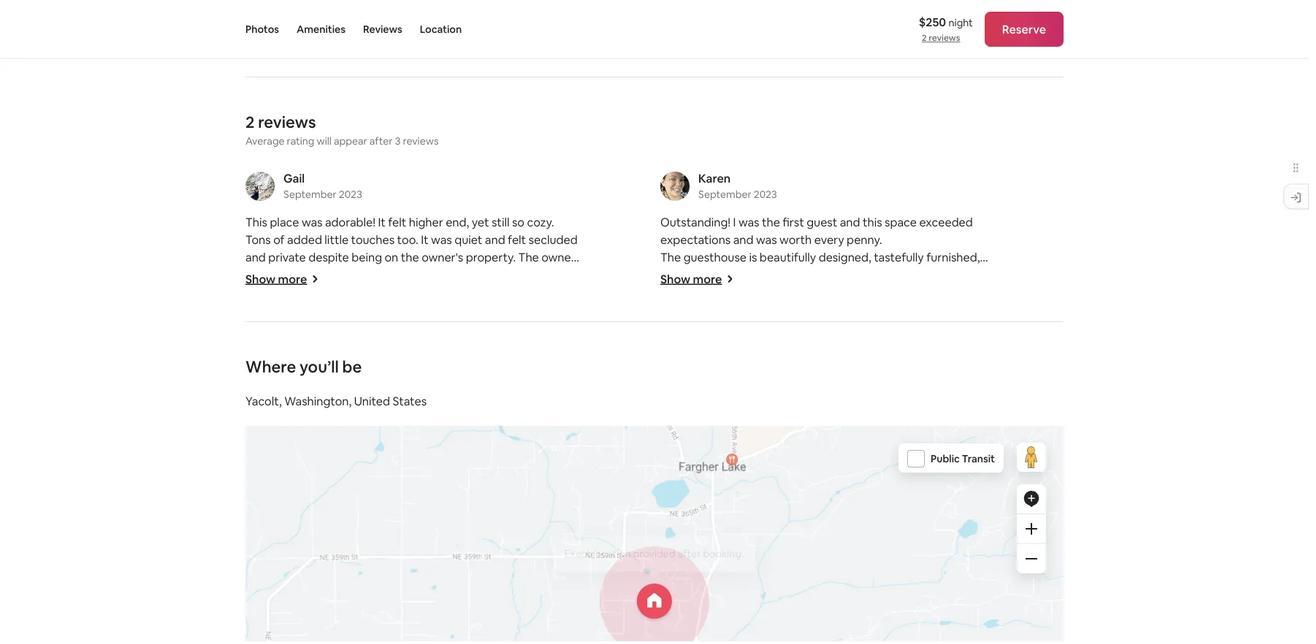 Task type: locate. For each thing, give the bounding box(es) containing it.
myself
[[506, 425, 541, 440]]

felt down so
[[508, 232, 526, 247]]

place up added
[[270, 214, 299, 229]]

september inside gail september 2023
[[284, 188, 337, 201]]

0 horizontal spatial more
[[278, 272, 307, 286]]

two down bowl
[[307, 285, 328, 300]]

0 horizontal spatial had
[[385, 355, 405, 370]]

1 horizontal spatial show more button
[[661, 272, 734, 286]]

of up whistles
[[498, 337, 509, 352]]

to inside 'this place was adorable! it felt higher end, yet still so cozy. tons of added little touches too.  it was quiet and felt secluded and private despite being on the owner's property. the owner left us a bowl of fresh fruit in the fridge along with two large waters and two bottles of wine, which made for a wonderful welcome after a long day of travel. the kitchen is well stocked with salt, pepper, spices, coffee, tea, and sugar. there was laundry soap and dryer sheets as well as plenty of towels. the hot tub is large, clean and had all the bells and whistles perfect for relaxing after long days of hiking. you're a 15 min drive from the town of battle ground, which had a good amount of food, coffee, and grocery options. half of the visit was just my husband and i, and the other half of the visit was myself and two other women. the place never felt too small, especially with the outside seating area and fire table. definitely a five star stay - a place i would love to visit again.'
[[407, 478, 418, 493]]

whistles
[[492, 355, 536, 370]]

the down too.
[[401, 250, 419, 265]]

2 vertical spatial i
[[341, 478, 344, 493]]

2 vertical spatial reviews
[[403, 134, 439, 148]]

of down drive in the left of the page
[[532, 390, 544, 405]]

coffee, up husband
[[246, 407, 283, 422]]

host
[[836, 302, 860, 317]]

soap
[[288, 337, 314, 352]]

more down private on the top left of the page
[[278, 272, 307, 286]]

1 vertical spatial is
[[498, 302, 506, 317]]

1 vertical spatial visit
[[458, 425, 480, 440]]

the up large
[[519, 250, 539, 265]]

is up there
[[498, 302, 506, 317]]

1 show more from the left
[[246, 272, 307, 286]]

goes
[[901, 267, 928, 282]]

place up area
[[370, 443, 399, 458]]

the up seating
[[347, 443, 367, 458]]

15
[[487, 372, 498, 387]]

0 vertical spatial comfortable
[[687, 267, 754, 282]]

0 vertical spatial visit
[[458, 407, 479, 422]]

yacolt, washington, united states
[[246, 394, 427, 409]]

0 horizontal spatial my
[[527, 407, 544, 422]]

my inside 'this place was adorable! it felt higher end, yet still so cozy. tons of added little touches too.  it was quiet and felt secluded and private despite being on the owner's property. the owner left us a bowl of fresh fruit in the fridge along with two large waters and two bottles of wine, which made for a wonderful welcome after a long day of travel. the kitchen is well stocked with salt, pepper, spices, coffee, tea, and sugar. there was laundry soap and dryer sheets as well as plenty of towels. the hot tub is large, clean and had all the bells and whistles perfect for relaxing after long days of hiking. you're a 15 min drive from the town of battle ground, which had a good amount of food, coffee, and grocery options. half of the visit was just my husband and i, and the other half of the visit was myself and two other women. the place never felt too small, especially with the outside seating area and fire table. definitely a five star stay - a place i would love to visit again.'
[[527, 407, 544, 422]]

and up way
[[949, 285, 969, 300]]

felt up too.
[[388, 214, 407, 229]]

2 horizontal spatial i
[[734, 214, 736, 229]]

was down stocked
[[533, 320, 554, 335]]

reviews up rating
[[258, 111, 316, 132]]

coffee, up sheets
[[379, 320, 417, 335]]

after up the battle
[[309, 372, 335, 387]]

0 horizontal spatial for
[[246, 372, 261, 387]]

1 as from the left
[[409, 337, 421, 352]]

after
[[370, 134, 393, 148], [297, 302, 324, 317], [309, 372, 335, 387]]

public
[[931, 452, 960, 466]]

i right 'sure'
[[718, 320, 721, 335]]

0 horizontal spatial show more button
[[246, 272, 319, 286]]

with down property.
[[488, 267, 512, 282]]

more for this place was adorable! it felt higher end, yet still so cozy. tons of added little touches too.  it was quiet and felt secluded and private despite being on the owner's property. the owner left us a bowl of fresh fruit in the fridge along with two large waters and two bottles of wine, which made for a wonderful welcome after a long day of travel. the kitchen is well stocked with salt, pepper, spices, coffee, tea, and sugar. there was laundry soap and dryer sheets as well as plenty of towels. the hot tub is large, clean and had all the bells and whistles perfect for relaxing after long days of hiking. you're a 15 min drive from the town of battle ground, which had a good amount of food, coffee, and grocery options. half of the visit was just my husband and i, and the other half of the visit was myself and two other women. the place never felt too small, especially with the outside seating area and fire table. definitely a five star stay - a place i would love to visit again.
[[278, 272, 307, 286]]

wine
[[704, 302, 730, 317]]

tea,
[[419, 320, 440, 335]]

0 horizontal spatial coffee,
[[246, 407, 283, 422]]

1 horizontal spatial as
[[447, 337, 459, 352]]

designed,
[[819, 250, 872, 265]]

i inside 'this place was adorable! it felt higher end, yet still so cozy. tons of added little touches too.  it was quiet and felt secluded and private despite being on the owner's property. the owner left us a bowl of fresh fruit in the fridge along with two large waters and two bottles of wine, which made for a wonderful welcome after a long day of travel. the kitchen is well stocked with salt, pepper, spices, coffee, tea, and sugar. there was laundry soap and dryer sheets as well as plenty of towels. the hot tub is large, clean and had all the bells and whistles perfect for relaxing after long days of hiking. you're a 15 min drive from the town of battle ground, which had a good amount of food, coffee, and grocery options. half of the visit was just my husband and i, and the other half of the visit was myself and two other women. the place never felt too small, especially with the outside seating area and fire table. definitely a five star stay - a place i would love to visit again.'
[[341, 478, 344, 493]]

0 vertical spatial is
[[750, 250, 758, 265]]

two up wonderful
[[514, 267, 535, 282]]

1 horizontal spatial other
[[369, 425, 398, 440]]

this inside outstanding! i was the first guest and this space exceeded expectations and was worth every penny. the guesthouse is beautifully designed, tastefully furnished, very comfortable main floor bed, and the list goes on. kim met me personally to show me the lay of the land and to provide wine and fresh fruit. the host went out of their way to make sure i was comfortable and my individual needs accommodated.
[[863, 214, 883, 229]]

dryer
[[340, 337, 369, 352]]

on.
[[930, 267, 947, 282]]

2023 inside karen september 2023
[[754, 188, 778, 201]]

hiking.
[[405, 372, 440, 387]]

1 horizontal spatial september
[[699, 188, 752, 201]]

show more down private on the top left of the page
[[246, 272, 307, 286]]

me up wine
[[709, 285, 726, 300]]

2 vertical spatial visit
[[421, 478, 442, 493]]

as up the bells
[[447, 337, 459, 352]]

long down bottles
[[335, 302, 359, 317]]

food,
[[546, 390, 575, 405]]

1 horizontal spatial it
[[421, 232, 429, 247]]

coffee,
[[379, 320, 417, 335], [246, 407, 283, 422]]

0 vertical spatial two
[[514, 267, 535, 282]]

your stay location, map pin image
[[637, 584, 672, 619]]

other down options. at the bottom left of the page
[[369, 425, 398, 440]]

0 vertical spatial reviews
[[929, 32, 961, 43]]

1 horizontal spatial this
[[933, 26, 950, 39]]

show more button
[[246, 272, 319, 286], [661, 272, 734, 286]]

2 more from the left
[[693, 272, 722, 286]]

0 horizontal spatial show
[[246, 272, 276, 286]]

2 september from the left
[[699, 188, 752, 201]]

laundry
[[246, 337, 286, 352]]

with up laundry
[[246, 320, 269, 335]]

visit up too
[[458, 425, 480, 440]]

fruit
[[363, 267, 386, 282]]

1 horizontal spatial more
[[693, 272, 722, 286]]

visit down good
[[458, 407, 479, 422]]

1 vertical spatial other
[[269, 443, 299, 458]]

had left all
[[385, 355, 405, 370]]

show up the provide
[[661, 272, 691, 286]]

be
[[342, 356, 362, 377]]

never
[[401, 443, 432, 458]]

1 vertical spatial long
[[338, 372, 361, 387]]

reviews button
[[363, 0, 403, 58]]

2 show more button from the left
[[661, 272, 734, 286]]

long
[[335, 302, 359, 317], [338, 372, 361, 387]]

0 vertical spatial my
[[840, 320, 856, 335]]

1 vertical spatial it
[[421, 232, 429, 247]]

cozy.
[[527, 214, 555, 229]]

2 vertical spatial felt
[[434, 443, 453, 458]]

us
[[267, 267, 279, 282]]

to right love
[[407, 478, 418, 493]]

reviews right 3
[[403, 134, 439, 148]]

as
[[409, 337, 421, 352], [447, 337, 459, 352]]

fresh inside outstanding! i was the first guest and this space exceeded expectations and was worth every penny. the guesthouse is beautifully designed, tastefully furnished, very comfortable main floor bed, and the list goes on. kim met me personally to show me the lay of the land and to provide wine and fresh fruit. the host went out of their way to make sure i was comfortable and my individual needs accommodated.
[[755, 302, 782, 317]]

drive
[[523, 372, 550, 387]]

0 horizontal spatial september
[[284, 188, 337, 201]]

1 horizontal spatial had
[[425, 390, 446, 405]]

2 vertical spatial place
[[310, 478, 339, 493]]

and right tea,
[[442, 320, 462, 335]]

2 2023 from the left
[[754, 188, 778, 201]]

0 vertical spatial felt
[[388, 214, 407, 229]]

0 horizontal spatial it
[[378, 214, 386, 229]]

1 vertical spatial fresh
[[755, 302, 782, 317]]

and up property.
[[485, 232, 506, 247]]

2 up "average"
[[246, 111, 255, 132]]

0 horizontal spatial 2023
[[339, 188, 362, 201]]

0 vertical spatial this
[[933, 26, 950, 39]]

to up fruit.
[[786, 285, 798, 300]]

comfortable down fruit.
[[747, 320, 814, 335]]

2 down $250
[[922, 32, 927, 43]]

1 vertical spatial which
[[391, 390, 423, 405]]

reserve button
[[985, 12, 1064, 47]]

wonderful
[[511, 285, 566, 300]]

show more button for this place was adorable! it felt higher end, yet still so cozy. tons of added little touches too.  it was quiet and felt secluded and private despite being on the owner's property. the owner left us a bowl of fresh fruit in the fridge along with two large waters and two bottles of wine, which made for a wonderful welcome after a long day of travel. the kitchen is well stocked with salt, pepper, spices, coffee, tea, and sugar. there was laundry soap and dryer sheets as well as plenty of towels. the hot tub is large, clean and had all the bells and whistles perfect for relaxing after long days of hiking. you're a 15 min drive from the town of battle ground, which had a good amount of food, coffee, and grocery options. half of the visit was just my husband and i, and the other half of the visit was myself and two other women. the place never felt too small, especially with the outside seating area and fire table. definitely a five star stay - a place i would love to visit again.
[[246, 272, 319, 286]]

0 vertical spatial fresh
[[333, 267, 360, 282]]

the left first
[[762, 214, 781, 229]]

all
[[407, 355, 419, 370]]

well up there
[[509, 302, 530, 317]]

was up owner's at the top
[[431, 232, 452, 247]]

1 vertical spatial for
[[246, 372, 261, 387]]

is
[[750, 250, 758, 265], [498, 302, 506, 317], [288, 355, 296, 370]]

reviews
[[929, 32, 961, 43], [258, 111, 316, 132], [403, 134, 439, 148]]

salt,
[[272, 320, 293, 335]]

2 reviews button
[[922, 32, 961, 44]]

1 vertical spatial felt
[[508, 232, 526, 247]]

photos button
[[246, 0, 279, 58]]

0 horizontal spatial reviews
[[258, 111, 316, 132]]

sugar.
[[465, 320, 497, 335]]

where you'll be
[[246, 356, 362, 377]]

2 show from the left
[[661, 272, 691, 286]]

2 vertical spatial is
[[288, 355, 296, 370]]

fresh
[[333, 267, 360, 282], [755, 302, 782, 317]]

0 vertical spatial for
[[484, 285, 500, 300]]

other down husband
[[269, 443, 299, 458]]

1 vertical spatial two
[[307, 285, 328, 300]]

average
[[246, 134, 285, 148]]

gail
[[284, 171, 305, 186]]

zoom out image
[[1026, 553, 1038, 565]]

visit down fire
[[421, 478, 442, 493]]

my down host
[[840, 320, 856, 335]]

comfortable
[[687, 267, 754, 282], [747, 320, 814, 335]]

0 horizontal spatial 2
[[246, 111, 255, 132]]

the up tea,
[[433, 302, 453, 317]]

1 vertical spatial i
[[718, 320, 721, 335]]

0 horizontal spatial well
[[424, 337, 445, 352]]

comfortable down guesthouse
[[687, 267, 754, 282]]

individual
[[859, 320, 909, 335]]

1 horizontal spatial me
[[831, 285, 848, 300]]

more for outstanding! i was the first guest and this space exceeded expectations and was worth every penny.
[[693, 272, 722, 286]]

0 horizontal spatial me
[[709, 285, 726, 300]]

touches
[[351, 232, 395, 247]]

show up welcome
[[246, 272, 276, 286]]

it right too.
[[421, 232, 429, 247]]

0 vertical spatial well
[[509, 302, 530, 317]]

and down town
[[286, 407, 306, 422]]

2 horizontal spatial place
[[370, 443, 399, 458]]

drag pegman onto the map to open street view image
[[1018, 443, 1047, 472]]

had down hiking.
[[425, 390, 446, 405]]

i left the would
[[341, 478, 344, 493]]

1 horizontal spatial coffee,
[[379, 320, 417, 335]]

the right in
[[400, 267, 418, 282]]

1 vertical spatial had
[[425, 390, 446, 405]]

1 show from the left
[[246, 272, 276, 286]]

1 vertical spatial reviews
[[258, 111, 316, 132]]

you're
[[442, 372, 475, 387]]

1 horizontal spatial for
[[484, 285, 500, 300]]

and down host
[[817, 320, 837, 335]]

2 horizontal spatial is
[[750, 250, 758, 265]]

the up perfect
[[553, 337, 573, 352]]

0 horizontal spatial this
[[863, 214, 883, 229]]

a left wonderful
[[502, 285, 509, 300]]

0 horizontal spatial as
[[409, 337, 421, 352]]

it up touches
[[378, 214, 386, 229]]

1 show more button from the left
[[246, 272, 319, 286]]

spices,
[[340, 320, 377, 335]]

september inside karen september 2023
[[699, 188, 752, 201]]

0 vertical spatial which
[[416, 285, 448, 300]]

1 horizontal spatial show
[[661, 272, 691, 286]]

seating
[[335, 460, 375, 475]]

september down gail
[[284, 188, 337, 201]]

reviews down $250
[[929, 32, 961, 43]]

2 vertical spatial two
[[246, 443, 267, 458]]

karen
[[699, 171, 731, 186]]

1 horizontal spatial fresh
[[755, 302, 782, 317]]

outside
[[292, 460, 333, 475]]

2 horizontal spatial reviews
[[929, 32, 961, 43]]

the down the goes
[[903, 285, 921, 300]]

and down bowl
[[285, 285, 305, 300]]

long down clean
[[338, 372, 361, 387]]

still
[[492, 214, 510, 229]]

after left 3
[[370, 134, 393, 148]]

september down the karen at the top of page
[[699, 188, 752, 201]]

$250
[[920, 14, 947, 29]]

show more button down private on the top left of the page
[[246, 272, 319, 286]]

2 horizontal spatial two
[[514, 267, 535, 282]]

a right us
[[281, 267, 288, 282]]

fresh inside 'this place was adorable! it felt higher end, yet still so cozy. tons of added little touches too.  it was quiet and felt secluded and private despite being on the owner's property. the owner left us a bowl of fresh fruit in the fridge along with two large waters and two bottles of wine, which made for a wonderful welcome after a long day of travel. the kitchen is well stocked with salt, pepper, spices, coffee, tea, and sugar. there was laundry soap and dryer sheets as well as plenty of towels. the hot tub is large, clean and had all the bells and whistles perfect for relaxing after long days of hiking. you're a 15 min drive from the town of battle ground, which had a good amount of food, coffee, and grocery options. half of the visit was just my husband and i, and the other half of the visit was myself and two other women. the place never felt too small, especially with the outside seating area and fire table. definitely a five star stay - a place i would love to visit again.'
[[333, 267, 360, 282]]

battle
[[310, 390, 342, 405]]

gail image
[[246, 172, 275, 201], [246, 172, 275, 201]]

star
[[246, 478, 266, 493]]

me up host
[[831, 285, 848, 300]]

after inside 2 reviews average rating will appear after 3 reviews
[[370, 134, 393, 148]]

1 horizontal spatial show more
[[661, 272, 722, 286]]

and up penny.
[[840, 214, 861, 229]]

0 horizontal spatial i
[[341, 478, 344, 493]]

and up 'days'
[[362, 355, 382, 370]]

1 horizontal spatial my
[[840, 320, 856, 335]]

list
[[240, 171, 1070, 493]]

of right 'half'
[[423, 407, 435, 422]]

rating
[[287, 134, 315, 148]]

expectations
[[661, 232, 731, 247]]

with up star
[[246, 460, 269, 475]]

0 vertical spatial 2
[[922, 32, 927, 43]]

which down fridge
[[416, 285, 448, 300]]

1 horizontal spatial 2023
[[754, 188, 778, 201]]

of right day
[[383, 302, 395, 317]]

september
[[284, 188, 337, 201], [699, 188, 752, 201]]

higher
[[409, 214, 443, 229]]

a
[[281, 267, 288, 282], [502, 285, 509, 300], [326, 302, 333, 317], [478, 372, 484, 387], [448, 390, 454, 405], [534, 460, 540, 475], [301, 478, 307, 493]]

2023 for gail
[[339, 188, 362, 201]]

1 horizontal spatial felt
[[434, 443, 453, 458]]

so
[[512, 214, 525, 229]]

the up lay
[[863, 267, 881, 282]]

1 horizontal spatial 2
[[922, 32, 927, 43]]

1 vertical spatial this
[[863, 214, 883, 229]]

1 horizontal spatial reviews
[[403, 134, 439, 148]]

outstanding! i was the first guest and this space exceeded expectations and was worth every penny. the guesthouse is beautifully designed, tastefully furnished, very comfortable main floor bed, and the list goes on. kim met me personally to show me the lay of the land and to provide wine and fresh fruit. the host went out of their way to make sure i was comfortable and my individual needs accommodated.
[[661, 214, 991, 352]]

of right 'days'
[[391, 372, 403, 387]]

show more for this place was adorable! it felt higher end, yet still so cozy. tons of added little touches too.  it was quiet and felt secluded and private despite being on the owner's property. the owner left us a bowl of fresh fruit in the fridge along with two large waters and two bottles of wine, which made for a wonderful welcome after a long day of travel. the kitchen is well stocked with salt, pepper, spices, coffee, tea, and sugar. there was laundry soap and dryer sheets as well as plenty of towels. the hot tub is large, clean and had all the bells and whistles perfect for relaxing after long days of hiking. you're a 15 min drive from the town of battle ground, which had a good amount of food, coffee, and grocery options. half of the visit was just my husband and i, and the other half of the visit was myself and two other women. the place never felt too small, especially with the outside seating area and fire table. definitely a five star stay - a place i would love to visit again.
[[246, 272, 307, 286]]

1 more from the left
[[278, 272, 307, 286]]

well down tea,
[[424, 337, 445, 352]]

states
[[393, 394, 427, 409]]

beautifully
[[760, 250, 817, 265]]

1 horizontal spatial well
[[509, 302, 530, 317]]

and up left
[[246, 250, 266, 265]]

days
[[364, 372, 389, 387]]

1 september from the left
[[284, 188, 337, 201]]

0 vertical spatial place
[[270, 214, 299, 229]]

was
[[302, 214, 323, 229], [739, 214, 760, 229], [431, 232, 452, 247], [757, 232, 778, 247], [533, 320, 554, 335], [724, 320, 745, 335], [482, 407, 503, 422], [482, 425, 503, 440]]

2 vertical spatial after
[[309, 372, 335, 387]]

0 vertical spatial other
[[369, 425, 398, 440]]

to
[[786, 285, 798, 300], [972, 285, 984, 300], [979, 302, 991, 317], [407, 478, 418, 493]]

1 vertical spatial my
[[527, 407, 544, 422]]

2 show more from the left
[[661, 272, 722, 286]]

my
[[840, 320, 856, 335], [527, 407, 544, 422]]

2023 inside gail september 2023
[[339, 188, 362, 201]]

united
[[354, 394, 390, 409]]

1 vertical spatial 2
[[246, 111, 255, 132]]

added
[[287, 232, 322, 247]]

the down show
[[813, 302, 834, 317]]

in
[[388, 267, 397, 282]]

0 vertical spatial after
[[370, 134, 393, 148]]

september for karen
[[699, 188, 752, 201]]

0 horizontal spatial show more
[[246, 272, 307, 286]]

from
[[552, 372, 579, 387]]

is right tub
[[288, 355, 296, 370]]

photos
[[246, 23, 279, 36]]

1 2023 from the left
[[339, 188, 362, 201]]



Task type: vqa. For each thing, say whether or not it's contained in the screenshot.
Costa
no



Task type: describe. For each thing, give the bounding box(es) containing it.
0 vertical spatial it
[[378, 214, 386, 229]]

good
[[457, 390, 486, 405]]

especially
[[509, 443, 562, 458]]

0 horizontal spatial two
[[246, 443, 267, 458]]

amenities button
[[297, 0, 346, 58]]

1 vertical spatial well
[[424, 337, 445, 352]]

and down never
[[403, 460, 424, 475]]

perfect
[[538, 355, 579, 370]]

would
[[347, 478, 379, 493]]

plenty
[[462, 337, 495, 352]]

main
[[756, 267, 783, 282]]

was up beautifully
[[757, 232, 778, 247]]

small,
[[477, 443, 507, 458]]

show more for outstanding! i was the first guest and this space exceeded expectations and was worth every penny.
[[661, 272, 722, 286]]

of right town
[[296, 390, 308, 405]]

waters
[[246, 285, 282, 300]]

the right all
[[421, 355, 440, 370]]

accommodated.
[[661, 337, 750, 352]]

provide
[[661, 302, 702, 317]]

list
[[883, 267, 899, 282]]

was up small,
[[482, 425, 503, 440]]

google map
showing 1 point of interest. region
[[107, 261, 1230, 643]]

end,
[[446, 214, 469, 229]]

was up added
[[302, 214, 323, 229]]

was down karen september 2023 at the right
[[739, 214, 760, 229]]

show more button for outstanding! i was the first guest and this space exceeded expectations and was worth every penny.
[[661, 272, 734, 286]]

clean
[[331, 355, 359, 370]]

2 me from the left
[[831, 285, 848, 300]]

worth
[[780, 232, 812, 247]]

and right i,
[[325, 425, 346, 440]]

large
[[538, 267, 565, 282]]

secluded
[[529, 232, 578, 247]]

of down despite at the top left of page
[[319, 267, 330, 282]]

the up stay
[[272, 460, 290, 475]]

and down pepper,
[[317, 337, 337, 352]]

0 horizontal spatial other
[[269, 443, 299, 458]]

yet
[[472, 214, 489, 229]]

of right half
[[424, 425, 435, 440]]

add a place to the map image
[[1023, 490, 1041, 508]]

a left five
[[534, 460, 540, 475]]

to up way
[[972, 285, 984, 300]]

0 horizontal spatial place
[[270, 214, 299, 229]]

was left just
[[482, 407, 503, 422]]

and down designed,
[[840, 267, 860, 282]]

report this listing button
[[874, 26, 981, 39]]

love
[[382, 478, 404, 493]]

on
[[385, 250, 399, 265]]

made
[[451, 285, 482, 300]]

bowl
[[290, 267, 316, 282]]

2 inside 2 reviews average rating will appear after 3 reviews
[[246, 111, 255, 132]]

pepper,
[[296, 320, 338, 335]]

2 reviews average rating will appear after 3 reviews
[[246, 111, 439, 148]]

lay
[[872, 285, 887, 300]]

2023 for karen
[[754, 188, 778, 201]]

the up very
[[661, 250, 681, 265]]

to right way
[[979, 302, 991, 317]]

tons
[[246, 232, 271, 247]]

the left lay
[[851, 285, 869, 300]]

this place was adorable! it felt higher end, yet still so cozy. tons of added little touches too.  it was quiet and felt secluded and private despite being on the owner's property. the owner left us a bowl of fresh fruit in the fridge along with two large waters and two bottles of wine, which made for a wonderful welcome after a long day of travel. the kitchen is well stocked with salt, pepper, spices, coffee, tea, and sugar. there was laundry soap and dryer sheets as well as plenty of towels. the hot tub is large, clean and had all the bells and whistles perfect for relaxing after long days of hiking. you're a 15 min drive from the town of battle ground, which had a good amount of food, coffee, and grocery options. half of the visit was just my husband and i, and the other half of the visit was myself and two other women. the place never felt too small, especially with the outside seating area and fire table. definitely a five star stay - a place i would love to visit again.
[[246, 214, 579, 493]]

was down wine
[[724, 320, 745, 335]]

listing
[[953, 26, 981, 39]]

0 vertical spatial i
[[734, 214, 736, 229]]

the down options. at the bottom left of the page
[[348, 425, 366, 440]]

and down plenty
[[469, 355, 490, 370]]

0 vertical spatial with
[[488, 267, 512, 282]]

appear
[[334, 134, 368, 148]]

there
[[499, 320, 531, 335]]

half
[[401, 425, 421, 440]]

1 vertical spatial with
[[246, 320, 269, 335]]

private
[[268, 250, 306, 265]]

outstanding!
[[661, 214, 731, 229]]

show for outstanding! i was the first guest and this space exceeded expectations and was worth every penny.
[[661, 272, 691, 286]]

a right -
[[301, 478, 307, 493]]

welcome
[[246, 302, 295, 317]]

1 horizontal spatial two
[[307, 285, 328, 300]]

show
[[800, 285, 829, 300]]

the up too
[[437, 425, 456, 440]]

zoom in image
[[1026, 523, 1038, 535]]

despite
[[309, 250, 349, 265]]

owner's
[[422, 250, 464, 265]]

of right out
[[913, 302, 925, 317]]

personally
[[728, 285, 784, 300]]

0 vertical spatial coffee,
[[379, 320, 417, 335]]

fridge
[[421, 267, 453, 282]]

i,
[[317, 425, 323, 440]]

quiet
[[455, 232, 483, 247]]

my inside outstanding! i was the first guest and this space exceeded expectations and was worth every penny. the guesthouse is beautifully designed, tastefully furnished, very comfortable main floor bed, and the list goes on. kim met me personally to show me the lay of the land and to provide wine and fresh fruit. the host went out of their way to make sure i was comfortable and my individual needs accommodated.
[[840, 320, 856, 335]]

2 horizontal spatial felt
[[508, 232, 526, 247]]

just
[[506, 407, 525, 422]]

and up especially
[[544, 425, 564, 440]]

of down the fruit
[[372, 285, 383, 300]]

0 horizontal spatial felt
[[388, 214, 407, 229]]

table.
[[446, 460, 477, 475]]

1 horizontal spatial is
[[498, 302, 506, 317]]

yacolt,
[[246, 394, 282, 409]]

tastefully
[[874, 250, 925, 265]]

2 as from the left
[[447, 337, 459, 352]]

penny.
[[847, 232, 883, 247]]

list containing gail
[[240, 171, 1070, 493]]

definitely
[[479, 460, 531, 475]]

min
[[501, 372, 520, 387]]

0 horizontal spatial is
[[288, 355, 296, 370]]

sure
[[693, 320, 716, 335]]

september for gail
[[284, 188, 337, 201]]

a down you're
[[448, 390, 454, 405]]

furnished,
[[927, 250, 981, 265]]

show for this place was adorable! it felt higher end, yet still so cozy. tons of added little touches too.  it was quiet and felt secluded and private despite being on the owner's property. the owner left us a bowl of fresh fruit in the fridge along with two large waters and two bottles of wine, which made for a wonderful welcome after a long day of travel. the kitchen is well stocked with salt, pepper, spices, coffee, tea, and sugar. there was laundry soap and dryer sheets as well as plenty of towels. the hot tub is large, clean and had all the bells and whistles perfect for relaxing after long days of hiking. you're a 15 min drive from the town of battle ground, which had a good amount of food, coffee, and grocery options. half of the visit was just my husband and i, and the other half of the visit was myself and two other women. the place never felt too small, especially with the outside seating area and fire table. definitely a five star stay - a place i would love to visit again.
[[246, 272, 276, 286]]

1 horizontal spatial i
[[718, 320, 721, 335]]

floor
[[785, 267, 811, 282]]

reviews
[[363, 23, 403, 36]]

of right lay
[[889, 285, 900, 300]]

1 vertical spatial place
[[370, 443, 399, 458]]

1 vertical spatial after
[[297, 302, 324, 317]]

the right 'half'
[[437, 407, 455, 422]]

again.
[[445, 478, 477, 493]]

will
[[317, 134, 332, 148]]

needs
[[912, 320, 945, 335]]

amenities
[[297, 23, 346, 36]]

and up guesthouse
[[734, 232, 754, 247]]

a left the 15
[[478, 372, 484, 387]]

2 vertical spatial with
[[246, 460, 269, 475]]

0 vertical spatial long
[[335, 302, 359, 317]]

bottles
[[331, 285, 369, 300]]

area
[[377, 460, 401, 475]]

reserve
[[1003, 22, 1047, 37]]

-
[[294, 478, 298, 493]]

1 vertical spatial coffee,
[[246, 407, 283, 422]]

owner
[[542, 250, 576, 265]]

karen image
[[661, 172, 690, 201]]

the left town
[[246, 390, 264, 405]]

1 me from the left
[[709, 285, 726, 300]]

report this listing
[[897, 26, 981, 39]]

and down personally
[[732, 302, 753, 317]]

five
[[542, 460, 562, 475]]

tub
[[267, 355, 285, 370]]

husband
[[246, 425, 292, 440]]

where
[[246, 356, 296, 377]]

and left i,
[[294, 425, 315, 440]]

public transit
[[931, 452, 996, 466]]

is inside outstanding! i was the first guest and this space exceeded expectations and was worth every penny. the guesthouse is beautifully designed, tastefully furnished, very comfortable main floor bed, and the list goes on. kim met me personally to show me the lay of the land and to provide wine and fresh fruit. the host went out of their way to make sure i was comfortable and my individual needs accommodated.
[[750, 250, 758, 265]]

1 vertical spatial comfortable
[[747, 320, 814, 335]]

fruit.
[[785, 302, 811, 317]]

2 inside $250 night 2 reviews
[[922, 32, 927, 43]]

guesthouse
[[684, 250, 747, 265]]

way
[[955, 302, 976, 317]]

reviews inside $250 night 2 reviews
[[929, 32, 961, 43]]

karen image
[[661, 172, 690, 201]]

went
[[863, 302, 890, 317]]

kitchen
[[456, 302, 496, 317]]

wine,
[[386, 285, 414, 300]]

half
[[399, 407, 421, 422]]

too
[[455, 443, 474, 458]]

a up pepper,
[[326, 302, 333, 317]]

of up private on the top left of the page
[[274, 232, 285, 247]]

gail september 2023
[[284, 171, 362, 201]]

first
[[783, 214, 805, 229]]

women.
[[301, 443, 344, 458]]



